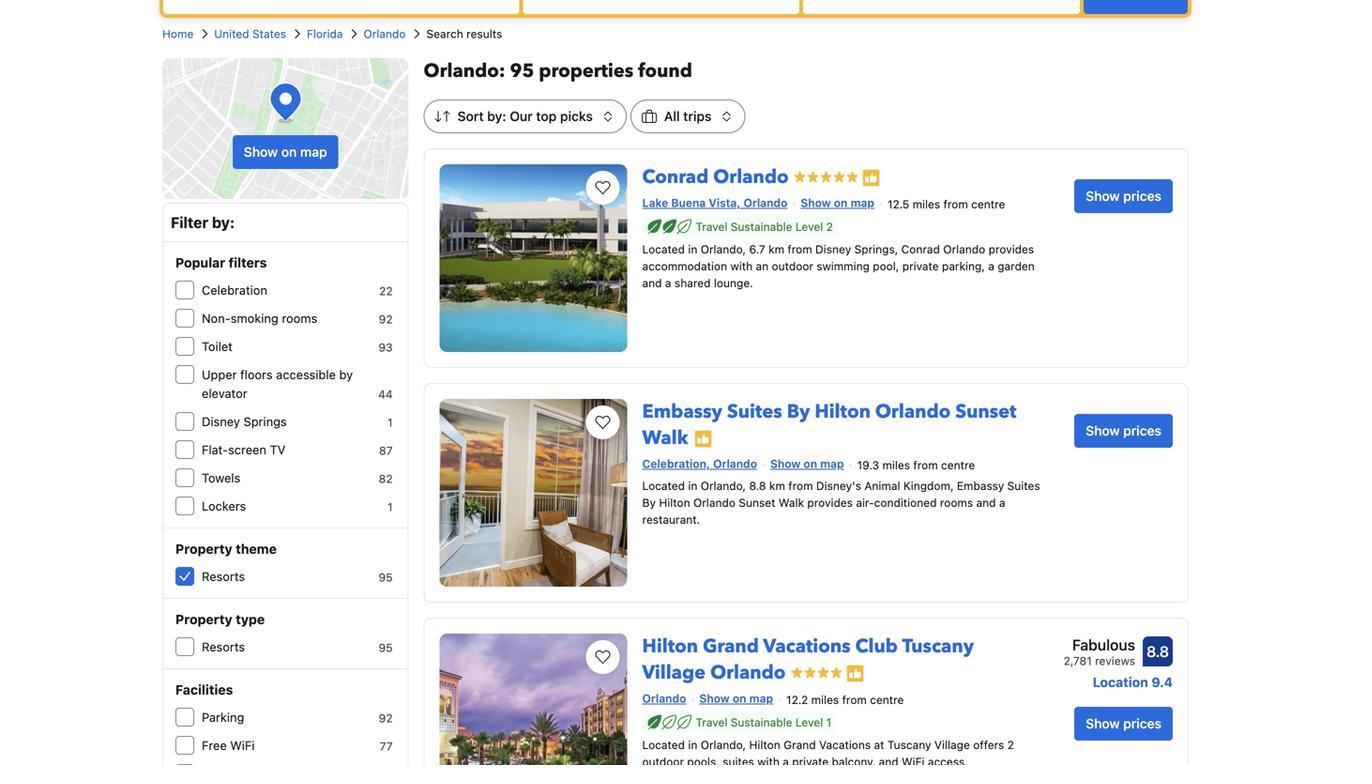 Task type: vqa. For each thing, say whether or not it's contained in the screenshot.


Task type: describe. For each thing, give the bounding box(es) containing it.
located for hilton grand vacations club tuscany village orlando
[[643, 738, 685, 751]]

93
[[379, 341, 393, 354]]

celebration
[[202, 283, 267, 297]]

1 for lockers
[[388, 500, 393, 513]]

0 vertical spatial 2
[[827, 220, 833, 233]]

fabulous 2,781 reviews
[[1064, 636, 1136, 667]]

embassy suites by hilton orlando sunset walk link
[[643, 391, 1017, 451]]

sustainable for grand
[[731, 716, 793, 729]]

from for conrad orlando
[[944, 197, 969, 211]]

all trips button
[[631, 100, 746, 133]]

embassy suites by hilton orlando sunset walk image
[[440, 399, 628, 587]]

show prices button for embassy suites by hilton orlando sunset walk
[[1075, 414, 1173, 448]]

home
[[162, 27, 194, 40]]

hilton inside embassy suites by hilton orlando sunset walk
[[815, 399, 871, 425]]

sustainable for orlando
[[731, 220, 793, 233]]

by: for filter
[[212, 214, 235, 231]]

3 show prices from the top
[[1086, 716, 1162, 731]]

prices for conrad orlando
[[1124, 188, 1162, 204]]

show inside show on map button
[[244, 144, 278, 160]]

by
[[339, 368, 353, 382]]

location
[[1093, 674, 1149, 690]]

orlando, inside located in orlando, 8.8 km from disney's animal kingdom, embassy suites by hilton orlando sunset walk provides air-conditioned rooms and a restaurant.
[[701, 479, 746, 492]]

springs
[[244, 414, 287, 429]]

map inside button
[[300, 144, 327, 160]]

located in orlando, hilton grand vacations at tuscany village offers 2 outdoor pools, suites with a private balcony, and wifi access.
[[643, 738, 1015, 765]]

screen
[[228, 443, 267, 457]]

with inside located in orlando, hilton grand vacations at tuscany village offers 2 outdoor pools, suites with a private balcony, and wifi access.
[[758, 755, 780, 765]]

on for embassy
[[804, 457, 818, 470]]

0 horizontal spatial disney
[[202, 414, 240, 429]]

hilton grand vacations club tuscany village orlando image
[[440, 634, 628, 765]]

home link
[[162, 25, 194, 42]]

by inside located in orlando, 8.8 km from disney's animal kingdom, embassy suites by hilton orlando sunset walk provides air-conditioned rooms and a restaurant.
[[643, 496, 656, 509]]

show on map for conrad
[[801, 196, 875, 209]]

animal
[[865, 479, 901, 492]]

travel sustainable level 2
[[696, 220, 833, 233]]

conrad orlando
[[643, 164, 789, 190]]

suites inside embassy suites by hilton orlando sunset walk
[[727, 399, 783, 425]]

buena
[[672, 196, 706, 209]]

popular
[[176, 255, 225, 270]]

search results updated. orlando: 95 properties found. applied filters: resorts. element
[[424, 58, 1189, 84]]

search results
[[427, 27, 502, 40]]

and inside located in orlando, 8.8 km from disney's animal kingdom, embassy suites by hilton orlando sunset walk provides air-conditioned rooms and a restaurant.
[[977, 496, 996, 509]]

fabulous
[[1073, 636, 1136, 654]]

united
[[214, 27, 249, 40]]

reviews
[[1096, 654, 1136, 667]]

search
[[427, 27, 464, 40]]

elevator
[[202, 386, 247, 400]]

top
[[536, 108, 557, 124]]

located in orlando, 6.7 km from disney springs, conrad orlando provides accommodation with an outdoor swimming pool, private parking, a garden and a shared lounge.
[[643, 243, 1035, 289]]

filters
[[229, 255, 267, 270]]

1 vertical spatial 8.8
[[1147, 643, 1170, 660]]

disney springs
[[202, 414, 287, 429]]

outdoor inside located in orlando, hilton grand vacations at tuscany village offers 2 outdoor pools, suites with a private balcony, and wifi access.
[[643, 755, 684, 765]]

celebration,
[[643, 457, 711, 470]]

orlando, for grand
[[701, 738, 746, 751]]

from for embassy suites by hilton orlando sunset walk
[[914, 458, 938, 472]]

hilton inside located in orlando, 8.8 km from disney's animal kingdom, embassy suites by hilton orlando sunset walk provides air-conditioned rooms and a restaurant.
[[659, 496, 691, 509]]

results
[[467, 27, 502, 40]]

celebration, orlando
[[643, 457, 758, 470]]

2 inside located in orlando, hilton grand vacations at tuscany village offers 2 outdoor pools, suites with a private balcony, and wifi access.
[[1008, 738, 1015, 751]]

orlando link
[[364, 25, 406, 42]]

with inside located in orlando, 6.7 km from disney springs, conrad orlando provides accommodation with an outdoor swimming pool, private parking, a garden and a shared lounge.
[[731, 259, 753, 273]]

free wifi
[[202, 738, 255, 752]]

grand inside hilton grand vacations club tuscany village orlando
[[703, 634, 759, 659]]

a inside located in orlando, hilton grand vacations at tuscany village offers 2 outdoor pools, suites with a private balcony, and wifi access.
[[783, 755, 789, 765]]

from inside located in orlando, 6.7 km from disney springs, conrad orlando provides accommodation with an outdoor swimming pool, private parking, a garden and a shared lounge.
[[788, 243, 813, 256]]

swimming
[[817, 259, 870, 273]]

95 for property type
[[379, 641, 393, 654]]

2,781
[[1064, 654, 1092, 667]]

show on map for embassy
[[771, 457, 845, 470]]

tuscany inside hilton grand vacations club tuscany village orlando
[[903, 634, 974, 659]]

towels
[[202, 471, 241, 485]]

walk inside embassy suites by hilton orlando sunset walk
[[643, 425, 689, 451]]

hilton inside located in orlando, hilton grand vacations at tuscany village offers 2 outdoor pools, suites with a private balcony, and wifi access.
[[750, 738, 781, 751]]

lounge.
[[714, 276, 754, 289]]

vacations inside hilton grand vacations club tuscany village orlando
[[764, 634, 851, 659]]

toilet
[[202, 339, 233, 353]]

0 vertical spatial wifi
[[230, 738, 255, 752]]

non-
[[202, 311, 231, 325]]

private inside located in orlando, 6.7 km from disney springs, conrad orlando provides accommodation with an outdoor swimming pool, private parking, a garden and a shared lounge.
[[903, 259, 939, 273]]

0 horizontal spatial rooms
[[282, 311, 318, 325]]

orlando, for orlando
[[701, 243, 746, 256]]

properties
[[539, 58, 634, 84]]

prices for embassy suites by hilton orlando sunset walk
[[1124, 423, 1162, 438]]

united states link
[[214, 25, 286, 42]]

conrad inside located in orlando, 6.7 km from disney springs, conrad orlando provides accommodation with an outdoor swimming pool, private parking, a garden and a shared lounge.
[[902, 243, 941, 256]]

6.7
[[750, 243, 766, 256]]

hilton inside hilton grand vacations club tuscany village orlando
[[643, 634, 699, 659]]

on for conrad
[[834, 196, 848, 209]]

pool,
[[873, 259, 900, 273]]

found
[[639, 58, 693, 84]]

show on map button
[[233, 135, 339, 169]]

sort by: our top picks
[[458, 108, 593, 124]]

centre for conrad orlando
[[972, 197, 1006, 211]]

accessible
[[276, 368, 336, 382]]

0 vertical spatial 95
[[510, 58, 534, 84]]

by inside embassy suites by hilton orlando sunset walk
[[787, 399, 810, 425]]

all trips
[[664, 108, 712, 124]]

9.4
[[1152, 674, 1173, 690]]

8.8 inside located in orlando, 8.8 km from disney's animal kingdom, embassy suites by hilton orlando sunset walk provides air-conditioned rooms and a restaurant.
[[750, 479, 767, 492]]

77
[[380, 740, 393, 753]]

trips
[[684, 108, 712, 124]]

popular filters
[[176, 255, 267, 270]]

12.5 miles from centre
[[888, 197, 1006, 211]]

at
[[874, 738, 885, 751]]

disney's
[[817, 479, 862, 492]]

resorts for type
[[202, 640, 245, 654]]

floors
[[240, 368, 273, 382]]

kingdom,
[[904, 479, 954, 492]]

vacations inside located in orlando, hilton grand vacations at tuscany village offers 2 outdoor pools, suites with a private balcony, and wifi access.
[[820, 738, 871, 751]]

upper
[[202, 368, 237, 382]]

village inside hilton grand vacations club tuscany village orlando
[[643, 660, 706, 686]]

air-
[[856, 496, 875, 509]]

outdoor inside located in orlando, 6.7 km from disney springs, conrad orlando provides accommodation with an outdoor swimming pool, private parking, a garden and a shared lounge.
[[772, 259, 814, 273]]

level for grand
[[796, 716, 824, 729]]

offers
[[974, 738, 1005, 751]]

located in orlando, 8.8 km from disney's animal kingdom, embassy suites by hilton orlando sunset walk provides air-conditioned rooms and a restaurant.
[[643, 479, 1041, 526]]

travel for orlando
[[696, 220, 728, 233]]

orlando: 95 properties found
[[424, 58, 693, 84]]

from for hilton grand vacations club tuscany village orlando
[[843, 693, 867, 706]]

lake
[[643, 196, 669, 209]]

and inside located in orlando, hilton grand vacations at tuscany village offers 2 outdoor pools, suites with a private balcony, and wifi access.
[[879, 755, 899, 765]]

an
[[756, 259, 769, 273]]

1 for disney springs
[[388, 416, 393, 429]]

property theme
[[176, 541, 277, 557]]

by: for sort
[[487, 108, 507, 124]]

lake buena vista, orlando
[[643, 196, 788, 209]]

shared
[[675, 276, 711, 289]]

access.
[[928, 755, 969, 765]]

filter
[[171, 214, 209, 231]]

show prices for conrad orlando
[[1086, 188, 1162, 204]]

12.2 miles from centre
[[787, 693, 904, 706]]

3 show prices button from the top
[[1075, 707, 1173, 741]]



Task type: locate. For each thing, give the bounding box(es) containing it.
0 vertical spatial outdoor
[[772, 259, 814, 273]]

private left balcony,
[[793, 755, 829, 765]]

1 resorts from the top
[[202, 569, 245, 583]]

1
[[388, 416, 393, 429], [388, 500, 393, 513], [827, 716, 832, 729]]

1 horizontal spatial with
[[758, 755, 780, 765]]

this property is part of our preferred partner programme. it is committed to providing commendable service and good value. it will pay us a higher commission if you make a booking. image for grand
[[846, 664, 865, 683]]

miles
[[913, 197, 941, 211], [883, 458, 911, 472], [812, 693, 839, 706]]

0 vertical spatial 1
[[388, 416, 393, 429]]

facilities
[[176, 682, 233, 697]]

0 vertical spatial vacations
[[764, 634, 851, 659]]

1 vertical spatial private
[[793, 755, 829, 765]]

44
[[378, 388, 393, 401]]

scored 8.8 element
[[1143, 636, 1173, 667]]

this property is part of our preferred partner programme. it is committed to providing commendable service and good value. it will pay us a higher commission if you make a booking. image
[[862, 169, 881, 187], [846, 664, 865, 683], [846, 664, 865, 683]]

show prices button
[[1075, 179, 1173, 213], [1075, 414, 1173, 448], [1075, 707, 1173, 741]]

2 vertical spatial miles
[[812, 693, 839, 706]]

1 horizontal spatial 8.8
[[1147, 643, 1170, 660]]

km
[[769, 243, 785, 256], [770, 479, 786, 492]]

grand down travel sustainable level 1
[[784, 738, 816, 751]]

vacations up balcony,
[[820, 738, 871, 751]]

hilton grand vacations club tuscany village orlando
[[643, 634, 974, 686]]

embassy suites by hilton orlando sunset walk
[[643, 399, 1017, 451]]

smoking
[[231, 311, 279, 325]]

8.8 down celebration, orlando at bottom
[[750, 479, 767, 492]]

located inside located in orlando, hilton grand vacations at tuscany village offers 2 outdoor pools, suites with a private balcony, and wifi access.
[[643, 738, 685, 751]]

private right pool,
[[903, 259, 939, 273]]

3 in from the top
[[688, 738, 698, 751]]

orlando inside embassy suites by hilton orlando sunset walk
[[876, 399, 951, 425]]

a
[[989, 259, 995, 273], [665, 276, 672, 289], [1000, 496, 1006, 509], [783, 755, 789, 765]]

1 in from the top
[[688, 243, 698, 256]]

3 prices from the top
[[1124, 716, 1162, 731]]

conrad orlando link
[[643, 157, 789, 190]]

in up accommodation
[[688, 243, 698, 256]]

in inside located in orlando, 6.7 km from disney springs, conrad orlando provides accommodation with an outdoor swimming pool, private parking, a garden and a shared lounge.
[[688, 243, 698, 256]]

2 prices from the top
[[1124, 423, 1162, 438]]

all
[[664, 108, 680, 124]]

balcony,
[[832, 755, 876, 765]]

0 horizontal spatial conrad
[[643, 164, 709, 190]]

2 show prices button from the top
[[1075, 414, 1173, 448]]

from right 12.5
[[944, 197, 969, 211]]

springs,
[[855, 243, 899, 256]]

centre for embassy suites by hilton orlando sunset walk
[[942, 458, 976, 472]]

by:
[[487, 108, 507, 124], [212, 214, 235, 231]]

vacations
[[764, 634, 851, 659], [820, 738, 871, 751]]

wifi right free
[[230, 738, 255, 752]]

club
[[856, 634, 898, 659]]

centre up parking,
[[972, 197, 1006, 211]]

restaurant.
[[643, 513, 700, 526]]

miles right 12.5
[[913, 197, 941, 211]]

1 sustainable from the top
[[731, 220, 793, 233]]

2 vertical spatial in
[[688, 738, 698, 751]]

1 vertical spatial 92
[[379, 712, 393, 725]]

92
[[379, 313, 393, 326], [379, 712, 393, 725]]

2 vertical spatial and
[[879, 755, 899, 765]]

and right conditioned
[[977, 496, 996, 509]]

1 located from the top
[[643, 243, 685, 256]]

1 horizontal spatial miles
[[883, 458, 911, 472]]

pools,
[[688, 755, 720, 765]]

a inside located in orlando, 8.8 km from disney's animal kingdom, embassy suites by hilton orlando sunset walk provides air-conditioned rooms and a restaurant.
[[1000, 496, 1006, 509]]

village inside located in orlando, hilton grand vacations at tuscany village offers 2 outdoor pools, suites with a private balcony, and wifi access.
[[935, 738, 970, 751]]

1 up 87
[[388, 416, 393, 429]]

with up lounge.
[[731, 259, 753, 273]]

2 vertical spatial 95
[[379, 641, 393, 654]]

km left disney's
[[770, 479, 786, 492]]

level down 12.2 at the bottom
[[796, 716, 824, 729]]

rooms right smoking on the left of page
[[282, 311, 318, 325]]

property for property theme
[[176, 541, 233, 557]]

centre for hilton grand vacations club tuscany village orlando
[[870, 693, 904, 706]]

miles right 12.2 at the bottom
[[812, 693, 839, 706]]

km for sunset
[[770, 479, 786, 492]]

1 horizontal spatial conrad
[[902, 243, 941, 256]]

1 show prices button from the top
[[1075, 179, 1173, 213]]

located inside located in orlando, 8.8 km from disney's animal kingdom, embassy suites by hilton orlando sunset walk provides air-conditioned rooms and a restaurant.
[[643, 479, 685, 492]]

1 horizontal spatial village
[[935, 738, 970, 751]]

tuscany inside located in orlando, hilton grand vacations at tuscany village offers 2 outdoor pools, suites with a private balcony, and wifi access.
[[888, 738, 932, 751]]

95 for property theme
[[379, 571, 393, 584]]

from down the travel sustainable level 2
[[788, 243, 813, 256]]

sunset down celebration, orlando at bottom
[[739, 496, 776, 509]]

2 level from the top
[[796, 716, 824, 729]]

show on map inside show on map button
[[244, 144, 327, 160]]

1 orlando, from the top
[[701, 243, 746, 256]]

0 horizontal spatial 8.8
[[750, 479, 767, 492]]

show on map
[[244, 144, 327, 160], [801, 196, 875, 209], [771, 457, 845, 470], [700, 692, 774, 705]]

with right "suites" on the right bottom of page
[[758, 755, 780, 765]]

from left disney's
[[789, 479, 813, 492]]

travel down lake buena vista, orlando
[[696, 220, 728, 233]]

free
[[202, 738, 227, 752]]

km inside located in orlando, 6.7 km from disney springs, conrad orlando provides accommodation with an outdoor swimming pool, private parking, a garden and a shared lounge.
[[769, 243, 785, 256]]

located for conrad orlando
[[643, 243, 685, 256]]

1 horizontal spatial 2
[[1008, 738, 1015, 751]]

km inside located in orlando, 8.8 km from disney's animal kingdom, embassy suites by hilton orlando sunset walk provides air-conditioned rooms and a restaurant.
[[770, 479, 786, 492]]

3 located from the top
[[643, 738, 685, 751]]

1 travel from the top
[[696, 220, 728, 233]]

property for property type
[[176, 612, 233, 627]]

embassy up celebration, on the bottom
[[643, 399, 723, 425]]

1 horizontal spatial walk
[[779, 496, 805, 509]]

2 92 from the top
[[379, 712, 393, 725]]

with
[[731, 259, 753, 273], [758, 755, 780, 765]]

1 level from the top
[[796, 220, 824, 233]]

1 horizontal spatial outdoor
[[772, 259, 814, 273]]

19.3 miles from centre
[[858, 458, 976, 472]]

on inside button
[[281, 144, 297, 160]]

walk left air-
[[779, 496, 805, 509]]

2 vertical spatial show prices button
[[1075, 707, 1173, 741]]

rooms
[[282, 311, 318, 325], [940, 496, 974, 509]]

1 vertical spatial level
[[796, 716, 824, 729]]

1 vertical spatial tuscany
[[888, 738, 932, 751]]

0 vertical spatial suites
[[727, 399, 783, 425]]

1 vertical spatial miles
[[883, 458, 911, 472]]

1 horizontal spatial and
[[879, 755, 899, 765]]

1 vertical spatial centre
[[942, 458, 976, 472]]

suites inside located in orlando, 8.8 km from disney's animal kingdom, embassy suites by hilton orlando sunset walk provides air-conditioned rooms and a restaurant.
[[1008, 479, 1041, 492]]

florida link
[[307, 25, 343, 42]]

map for conrad
[[851, 196, 875, 209]]

1 vertical spatial sunset
[[739, 496, 776, 509]]

flat-
[[202, 443, 228, 457]]

travel sustainable level 1
[[696, 716, 832, 729]]

km right 6.7
[[769, 243, 785, 256]]

0 vertical spatial 8.8
[[750, 479, 767, 492]]

0 horizontal spatial embassy
[[643, 399, 723, 425]]

private inside located in orlando, hilton grand vacations at tuscany village offers 2 outdoor pools, suites with a private balcony, and wifi access.
[[793, 755, 829, 765]]

0 vertical spatial centre
[[972, 197, 1006, 211]]

grand
[[703, 634, 759, 659], [784, 738, 816, 751]]

embassy right kingdom, at the right
[[957, 479, 1005, 492]]

village up access.
[[935, 738, 970, 751]]

0 vertical spatial rooms
[[282, 311, 318, 325]]

suites
[[727, 399, 783, 425], [1008, 479, 1041, 492]]

in inside located in orlando, 8.8 km from disney's animal kingdom, embassy suites by hilton orlando sunset walk provides air-conditioned rooms and a restaurant.
[[688, 479, 698, 492]]

0 horizontal spatial village
[[643, 660, 706, 686]]

walk up celebration, on the bottom
[[643, 425, 689, 451]]

grand up travel sustainable level 1
[[703, 634, 759, 659]]

by: right filter
[[212, 214, 235, 231]]

1 horizontal spatial sunset
[[956, 399, 1017, 425]]

level for orlando
[[796, 220, 824, 233]]

disney up swimming
[[816, 243, 852, 256]]

0 horizontal spatial by
[[643, 496, 656, 509]]

property left type
[[176, 612, 233, 627]]

miles up animal
[[883, 458, 911, 472]]

in inside located in orlando, hilton grand vacations at tuscany village offers 2 outdoor pools, suites with a private balcony, and wifi access.
[[688, 738, 698, 751]]

from right 12.2 at the bottom
[[843, 693, 867, 706]]

walk inside located in orlando, 8.8 km from disney's animal kingdom, embassy suites by hilton orlando sunset walk provides air-conditioned rooms and a restaurant.
[[779, 496, 805, 509]]

0 horizontal spatial and
[[643, 276, 662, 289]]

92 up 93
[[379, 313, 393, 326]]

1 vertical spatial in
[[688, 479, 698, 492]]

filter by:
[[171, 214, 235, 231]]

map
[[300, 144, 327, 160], [851, 196, 875, 209], [821, 457, 845, 470], [750, 692, 774, 705]]

1 vertical spatial prices
[[1124, 423, 1162, 438]]

flat-screen tv
[[202, 443, 286, 457]]

0 vertical spatial by
[[787, 399, 810, 425]]

vacations up 12.2 at the bottom
[[764, 634, 851, 659]]

sustainable down 12.2 at the bottom
[[731, 716, 793, 729]]

fabulous element
[[1064, 634, 1136, 656]]

82
[[379, 472, 393, 485]]

sunset up "19.3 miles from centre"
[[956, 399, 1017, 425]]

0 horizontal spatial 2
[[827, 220, 833, 233]]

1 vertical spatial rooms
[[940, 496, 974, 509]]

show prices button for conrad orlando
[[1075, 179, 1173, 213]]

0 vertical spatial orlando,
[[701, 243, 746, 256]]

resorts down property type
[[202, 640, 245, 654]]

2 orlando, from the top
[[701, 479, 746, 492]]

property
[[176, 541, 233, 557], [176, 612, 233, 627]]

in down celebration, orlando at bottom
[[688, 479, 698, 492]]

embassy inside embassy suites by hilton orlando sunset walk
[[643, 399, 723, 425]]

map for embassy
[[821, 457, 845, 470]]

and down accommodation
[[643, 276, 662, 289]]

0 horizontal spatial suites
[[727, 399, 783, 425]]

outdoor left pools,
[[643, 755, 684, 765]]

orlando, left 6.7
[[701, 243, 746, 256]]

tv
[[270, 443, 286, 457]]

sunset inside located in orlando, 8.8 km from disney's animal kingdom, embassy suites by hilton orlando sunset walk provides air-conditioned rooms and a restaurant.
[[739, 496, 776, 509]]

2 vertical spatial centre
[[870, 693, 904, 706]]

0 horizontal spatial outdoor
[[643, 755, 684, 765]]

disney inside located in orlando, 6.7 km from disney springs, conrad orlando provides accommodation with an outdoor swimming pool, private parking, a garden and a shared lounge.
[[816, 243, 852, 256]]

tuscany right club
[[903, 634, 974, 659]]

2 travel from the top
[[696, 716, 728, 729]]

non-smoking rooms
[[202, 311, 318, 325]]

12.2
[[787, 693, 808, 706]]

0 vertical spatial private
[[903, 259, 939, 273]]

provides up garden
[[989, 243, 1035, 256]]

1 horizontal spatial by
[[787, 399, 810, 425]]

on for hilton
[[733, 692, 747, 705]]

1 vertical spatial 2
[[1008, 738, 1015, 751]]

travel up pools,
[[696, 716, 728, 729]]

hilton grand vacations club tuscany village orlando link
[[643, 626, 974, 686]]

92 for parking
[[379, 712, 393, 725]]

1 horizontal spatial provides
[[989, 243, 1035, 256]]

2 horizontal spatial and
[[977, 496, 996, 509]]

orlando, inside located in orlando, 6.7 km from disney springs, conrad orlando provides accommodation with an outdoor swimming pool, private parking, a garden and a shared lounge.
[[701, 243, 746, 256]]

95
[[510, 58, 534, 84], [379, 571, 393, 584], [379, 641, 393, 654]]

87
[[379, 444, 393, 457]]

2 vertical spatial prices
[[1124, 716, 1162, 731]]

miles for grand
[[812, 693, 839, 706]]

prices
[[1124, 188, 1162, 204], [1124, 423, 1162, 438], [1124, 716, 1162, 731]]

from
[[944, 197, 969, 211], [788, 243, 813, 256], [914, 458, 938, 472], [789, 479, 813, 492], [843, 693, 867, 706]]

1 horizontal spatial suites
[[1008, 479, 1041, 492]]

0 vertical spatial conrad
[[643, 164, 709, 190]]

0 vertical spatial sustainable
[[731, 220, 793, 233]]

0 horizontal spatial by:
[[212, 214, 235, 231]]

show prices for embassy suites by hilton orlando sunset walk
[[1086, 423, 1162, 438]]

from up kingdom, at the right
[[914, 458, 938, 472]]

8.8 up 9.4 in the bottom right of the page
[[1147, 643, 1170, 660]]

1 prices from the top
[[1124, 188, 1162, 204]]

embassy inside located in orlando, 8.8 km from disney's animal kingdom, embassy suites by hilton orlando sunset walk provides air-conditioned rooms and a restaurant.
[[957, 479, 1005, 492]]

resorts
[[202, 569, 245, 583], [202, 640, 245, 654]]

0 horizontal spatial walk
[[643, 425, 689, 451]]

1 down the 12.2 miles from centre
[[827, 716, 832, 729]]

1 vertical spatial located
[[643, 479, 685, 492]]

2 property from the top
[[176, 612, 233, 627]]

1 vertical spatial sustainable
[[731, 716, 793, 729]]

1 show prices from the top
[[1086, 188, 1162, 204]]

and down the at
[[879, 755, 899, 765]]

in for hilton
[[688, 738, 698, 751]]

orlando, up "suites" on the right bottom of page
[[701, 738, 746, 751]]

in
[[688, 243, 698, 256], [688, 479, 698, 492], [688, 738, 698, 751]]

0 vertical spatial resorts
[[202, 569, 245, 583]]

1 vertical spatial with
[[758, 755, 780, 765]]

0 vertical spatial with
[[731, 259, 753, 273]]

show prices
[[1086, 188, 1162, 204], [1086, 423, 1162, 438], [1086, 716, 1162, 731]]

resorts down property theme
[[202, 569, 245, 583]]

0 vertical spatial embassy
[[643, 399, 723, 425]]

0 vertical spatial show prices
[[1086, 188, 1162, 204]]

1 vertical spatial provides
[[808, 496, 853, 509]]

1 vertical spatial conrad
[[902, 243, 941, 256]]

3 orlando, from the top
[[701, 738, 746, 751]]

sustainable up 6.7
[[731, 220, 793, 233]]

1 vertical spatial resorts
[[202, 640, 245, 654]]

orlando, inside located in orlando, hilton grand vacations at tuscany village offers 2 outdoor pools, suites with a private balcony, and wifi access.
[[701, 738, 746, 751]]

wifi inside located in orlando, hilton grand vacations at tuscany village offers 2 outdoor pools, suites with a private balcony, and wifi access.
[[902, 755, 925, 765]]

this property is part of our preferred partner programme. it is committed to providing commendable service and good value. it will pay us a higher commission if you make a booking. image
[[862, 169, 881, 187], [694, 430, 713, 448], [694, 430, 713, 448]]

2 resorts from the top
[[202, 640, 245, 654]]

type
[[236, 612, 265, 627]]

2 horizontal spatial miles
[[913, 197, 941, 211]]

in up pools,
[[688, 738, 698, 751]]

village up pools,
[[643, 660, 706, 686]]

level
[[796, 220, 824, 233], [796, 716, 824, 729]]

2 located from the top
[[643, 479, 685, 492]]

by: left our
[[487, 108, 507, 124]]

sort
[[458, 108, 484, 124]]

outdoor right the an
[[772, 259, 814, 273]]

wifi left access.
[[902, 755, 925, 765]]

orlando:
[[424, 58, 506, 84]]

0 vertical spatial walk
[[643, 425, 689, 451]]

tuscany right the at
[[888, 738, 932, 751]]

and inside located in orlando, 6.7 km from disney springs, conrad orlando provides accommodation with an outdoor swimming pool, private parking, a garden and a shared lounge.
[[643, 276, 662, 289]]

orlando inside located in orlando, 8.8 km from disney's animal kingdom, embassy suites by hilton orlando sunset walk provides air-conditioned rooms and a restaurant.
[[694, 496, 736, 509]]

0 vertical spatial in
[[688, 243, 698, 256]]

grand inside located in orlando, hilton grand vacations at tuscany village offers 2 outdoor pools, suites with a private balcony, and wifi access.
[[784, 738, 816, 751]]

level up located in orlando, 6.7 km from disney springs, conrad orlando provides accommodation with an outdoor swimming pool, private parking, a garden and a shared lounge.
[[796, 220, 824, 233]]

0 vertical spatial show prices button
[[1075, 179, 1173, 213]]

centre up the at
[[870, 693, 904, 706]]

0 vertical spatial miles
[[913, 197, 941, 211]]

on
[[281, 144, 297, 160], [834, 196, 848, 209], [804, 457, 818, 470], [733, 692, 747, 705]]

0 vertical spatial property
[[176, 541, 233, 557]]

disney
[[816, 243, 852, 256], [202, 414, 240, 429]]

map for hilton
[[750, 692, 774, 705]]

miles for suites
[[883, 458, 911, 472]]

0 vertical spatial tuscany
[[903, 634, 974, 659]]

1 92 from the top
[[379, 313, 393, 326]]

travel
[[696, 220, 728, 233], [696, 716, 728, 729]]

1 vertical spatial property
[[176, 612, 233, 627]]

0 horizontal spatial with
[[731, 259, 753, 273]]

provides inside located in orlando, 8.8 km from disney's animal kingdom, embassy suites by hilton orlando sunset walk provides air-conditioned rooms and a restaurant.
[[808, 496, 853, 509]]

travel for grand
[[696, 716, 728, 729]]

disney down the elevator
[[202, 414, 240, 429]]

centre up kingdom, at the right
[[942, 458, 976, 472]]

0 vertical spatial 92
[[379, 313, 393, 326]]

92 up 77
[[379, 712, 393, 725]]

1 vertical spatial grand
[[784, 738, 816, 751]]

2 vertical spatial show prices
[[1086, 716, 1162, 731]]

miles for orlando
[[913, 197, 941, 211]]

sunset
[[956, 399, 1017, 425], [739, 496, 776, 509]]

0 vertical spatial by:
[[487, 108, 507, 124]]

0 vertical spatial grand
[[703, 634, 759, 659]]

provides inside located in orlando, 6.7 km from disney springs, conrad orlando provides accommodation with an outdoor swimming pool, private parking, a garden and a shared lounge.
[[989, 243, 1035, 256]]

rooms inside located in orlando, 8.8 km from disney's animal kingdom, embassy suites by hilton orlando sunset walk provides air-conditioned rooms and a restaurant.
[[940, 496, 974, 509]]

embassy
[[643, 399, 723, 425], [957, 479, 1005, 492]]

2 km from the top
[[770, 479, 786, 492]]

0 horizontal spatial sunset
[[739, 496, 776, 509]]

this property is part of our preferred partner programme. it is committed to providing commendable service and good value. it will pay us a higher commission if you make a booking. image for orlando
[[862, 169, 881, 187]]

0 vertical spatial prices
[[1124, 188, 1162, 204]]

km for outdoor
[[769, 243, 785, 256]]

sunset inside embassy suites by hilton orlando sunset walk
[[956, 399, 1017, 425]]

conrad up buena
[[643, 164, 709, 190]]

1 vertical spatial show prices button
[[1075, 414, 1173, 448]]

92 for non-smoking rooms
[[379, 313, 393, 326]]

orlando inside hilton grand vacations club tuscany village orlando
[[711, 660, 786, 686]]

2 up located in orlando, 6.7 km from disney springs, conrad orlando provides accommodation with an outdoor swimming pool, private parking, a garden and a shared lounge.
[[827, 220, 833, 233]]

1 vertical spatial vacations
[[820, 738, 871, 751]]

12.5
[[888, 197, 910, 211]]

united states
[[214, 27, 286, 40]]

by
[[787, 399, 810, 425], [643, 496, 656, 509]]

2 in from the top
[[688, 479, 698, 492]]

property down lockers
[[176, 541, 233, 557]]

1 vertical spatial 1
[[388, 500, 393, 513]]

1 vertical spatial by:
[[212, 214, 235, 231]]

parking
[[202, 710, 244, 724]]

0 vertical spatial km
[[769, 243, 785, 256]]

1 vertical spatial walk
[[779, 496, 805, 509]]

8.8
[[750, 479, 767, 492], [1147, 643, 1170, 660]]

conrad right the springs,
[[902, 243, 941, 256]]

2 vertical spatial 1
[[827, 716, 832, 729]]

upper floors accessible by elevator
[[202, 368, 353, 400]]

rooms down kingdom, at the right
[[940, 496, 974, 509]]

centre
[[972, 197, 1006, 211], [942, 458, 976, 472], [870, 693, 904, 706]]

orlando, down celebration, orlando at bottom
[[701, 479, 746, 492]]

1 vertical spatial wifi
[[902, 755, 925, 765]]

1 vertical spatial by
[[643, 496, 656, 509]]

resorts for theme
[[202, 569, 245, 583]]

1 property from the top
[[176, 541, 233, 557]]

2 vertical spatial located
[[643, 738, 685, 751]]

1 down 82
[[388, 500, 393, 513]]

19.3
[[858, 458, 880, 472]]

2 right offers
[[1008, 738, 1015, 751]]

1 horizontal spatial embassy
[[957, 479, 1005, 492]]

from inside located in orlando, 8.8 km from disney's animal kingdom, embassy suites by hilton orlando sunset walk provides air-conditioned rooms and a restaurant.
[[789, 479, 813, 492]]

1 km from the top
[[769, 243, 785, 256]]

1 horizontal spatial rooms
[[940, 496, 974, 509]]

located inside located in orlando, 6.7 km from disney springs, conrad orlando provides accommodation with an outdoor swimming pool, private parking, a garden and a shared lounge.
[[643, 243, 685, 256]]

wifi
[[230, 738, 255, 752], [902, 755, 925, 765]]

conrad
[[643, 164, 709, 190], [902, 243, 941, 256]]

conrad orlando image
[[440, 164, 628, 352]]

provides down disney's
[[808, 496, 853, 509]]

2 show prices from the top
[[1086, 423, 1162, 438]]

accommodation
[[643, 259, 728, 273]]

orlando inside located in orlando, 6.7 km from disney springs, conrad orlando provides accommodation with an outdoor swimming pool, private parking, a garden and a shared lounge.
[[944, 243, 986, 256]]

2 sustainable from the top
[[731, 716, 793, 729]]

our
[[510, 108, 533, 124]]

property type
[[176, 612, 265, 627]]

0 horizontal spatial wifi
[[230, 738, 255, 752]]

states
[[253, 27, 286, 40]]

parking,
[[942, 259, 986, 273]]

1 vertical spatial orlando,
[[701, 479, 746, 492]]

1 horizontal spatial by:
[[487, 108, 507, 124]]

suites
[[723, 755, 755, 765]]

1 vertical spatial km
[[770, 479, 786, 492]]

show on map for hilton
[[700, 692, 774, 705]]

in for conrad
[[688, 243, 698, 256]]

florida
[[307, 27, 343, 40]]

provides
[[989, 243, 1035, 256], [808, 496, 853, 509]]

2
[[827, 220, 833, 233], [1008, 738, 1015, 751]]

location 9.4
[[1093, 674, 1173, 690]]



